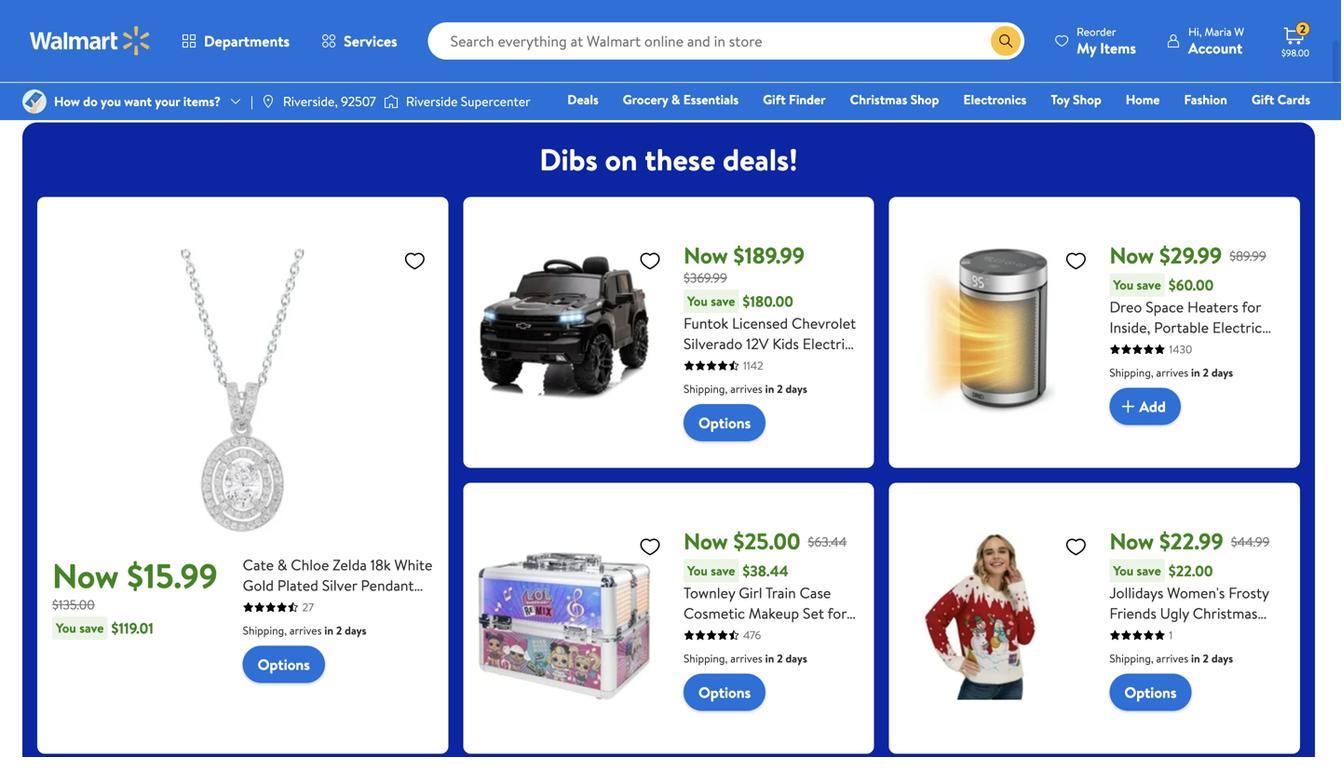 Task type: vqa. For each thing, say whether or not it's contained in the screenshot.
left the Add
no



Task type: locate. For each thing, give the bounding box(es) containing it.
0 vertical spatial home link
[[384, 0, 481, 79]]

save inside you save $60.00 dreo space heaters for inside, portable electric heater for home with thermostat, 1-12h timer, eco mode and fan mode, 1500w ptc ceramic fast safety energy efficient heater for office bedroom, silver
[[1137, 276, 1161, 294]]

& right control
[[823, 375, 833, 395]]

you inside you save $22.00 jollidays women's frosty friends ugly christmas sweater
[[1113, 562, 1134, 580]]

options link for now $25.00
[[684, 674, 766, 711]]

gift
[[763, 90, 786, 109], [1252, 90, 1275, 109]]

beauty & grooming
[[1076, 59, 1130, 90]]

& right dining
[[675, 59, 683, 77]]

with inside you save $60.00 dreo space heaters for inside, portable electric heater for home with thermostat, 1-12h timer, eco mode and fan mode, 1500w ptc ceramic fast safety energy efficient heater for office bedroom, silver
[[1224, 338, 1251, 358]]

shipping, arrives in 2 days for now $22.99
[[1110, 651, 1233, 667]]

home
[[415, 59, 450, 77], [1126, 90, 1160, 109], [1181, 338, 1220, 358]]

home link up the riverside
[[384, 0, 481, 79]]

0 horizontal spatial with
[[684, 375, 711, 395]]

 image right the 92507
[[384, 92, 399, 111]]

0 horizontal spatial shop
[[911, 90, 939, 109]]

electric up the timer, at the right
[[1213, 317, 1262, 338]]

1 vertical spatial christmas
[[1193, 603, 1258, 624]]

you inside you save $38.44 townley girl train case cosmetic makeup set for girls, ages 3+
[[687, 562, 708, 580]]

necklace
[[243, 596, 302, 616], [366, 616, 425, 637]]

fashion link up one debit
[[1176, 89, 1236, 109]]

shipping, for now $22.99
[[1110, 651, 1154, 667]]

player,
[[725, 395, 768, 416]]

save up space
[[1137, 276, 1161, 294]]

on right ride
[[776, 354, 793, 375]]

ride
[[744, 354, 773, 375]]

for right heaters
[[1242, 297, 1261, 317]]

1 gift from the left
[[763, 90, 786, 109]]

2 heater from the top
[[1110, 440, 1154, 461]]

save inside you save $22.00 jollidays women's frosty friends ugly christmas sweater
[[1137, 562, 1161, 580]]

beauty & grooming link
[[1054, 0, 1151, 92]]

shop video games. image
[[734, 0, 801, 55]]

save up jollidays
[[1137, 562, 1161, 580]]

car
[[821, 354, 844, 375]]

& right cate
[[277, 555, 287, 575]]

now inside now $189.99 $369.99 you save $180.00 funtok licensed chevrolet silverado 12v kids electric powered ride on toy car with remote control & music player, black
[[684, 240, 728, 271]]

1 horizontal spatial silver
[[1177, 461, 1212, 481]]

1 vertical spatial fashion
[[1184, 90, 1228, 109]]

finder
[[789, 90, 826, 109]]

necklace down pendant
[[366, 616, 425, 637]]

townley
[[684, 583, 735, 603]]

$22.00
[[1169, 561, 1213, 581]]

mode,
[[1231, 379, 1272, 399]]

you down $135.00
[[56, 619, 76, 637]]

1 vertical spatial home
[[1126, 90, 1160, 109]]

for right set
[[828, 603, 847, 624]]

 image
[[22, 89, 47, 114], [384, 92, 399, 111]]

0 vertical spatial toy
[[1051, 90, 1070, 109]]

days for now $189.99
[[786, 381, 807, 397]]

cosmetic
[[684, 603, 745, 624]]

|
[[251, 92, 253, 110], [306, 596, 309, 616]]

you inside now $15.99 $135.00 you save $119.01
[[56, 619, 76, 637]]

2 right player,
[[777, 381, 783, 397]]

seasonal decor link
[[831, 0, 928, 79]]

necklace left 27 on the bottom left of the page
[[243, 596, 302, 616]]

0 vertical spatial |
[[251, 92, 253, 110]]

with inside now $189.99 $369.99 you save $180.00 funtok licensed chevrolet silverado 12v kids electric powered ride on toy car with remote control & music player, black
[[684, 375, 711, 395]]

days down you save $22.00 jollidays women's frosty friends ugly christmas sweater
[[1212, 651, 1233, 667]]

electric
[[1213, 317, 1262, 338], [803, 334, 852, 354]]

1 vertical spatial with
[[684, 375, 711, 395]]

you inside you save $60.00 dreo space heaters for inside, portable electric heater for home with thermostat, 1-12h timer, eco mode and fan mode, 1500w ptc ceramic fast safety energy efficient heater for office bedroom, silver
[[1113, 276, 1134, 294]]

shop inside "link"
[[1073, 90, 1102, 109]]

 image for riverside supercenter
[[384, 92, 399, 111]]

1 vertical spatial toy
[[796, 354, 818, 375]]

shop down beauty in the right top of the page
[[1073, 90, 1102, 109]]

christmas right "ugly"
[[1193, 603, 1258, 624]]

1500w
[[1110, 399, 1154, 420]]

walmart image
[[30, 26, 151, 56]]

toy left the "grooming"
[[1051, 90, 1070, 109]]

ugly
[[1160, 603, 1189, 624]]

electric right the kids
[[803, 334, 852, 354]]

1 vertical spatial silver
[[322, 575, 357, 596]]

& inside now $189.99 $369.99 you save $180.00 funtok licensed chevrolet silverado 12v kids electric powered ride on toy car with remote control & music player, black
[[823, 375, 833, 395]]

seasonal
[[837, 59, 886, 77]]

on inside now $189.99 $369.99 you save $180.00 funtok licensed chevrolet silverado 12v kids electric powered ride on toy car with remote control & music player, black
[[776, 354, 793, 375]]

now up dreo
[[1110, 240, 1154, 271]]

0 horizontal spatial gift
[[763, 90, 786, 109]]

fashion link up deals
[[496, 0, 592, 79]]

days down the kids
[[786, 381, 807, 397]]

you up dreo
[[1113, 276, 1134, 294]]

shop for christmas shop
[[911, 90, 939, 109]]

& right the wellness
[[1236, 59, 1245, 77]]

you for now $25.00
[[687, 562, 708, 580]]

heater down the 1500w
[[1110, 440, 1154, 461]]

& right grocery
[[672, 90, 680, 109]]

one debit link
[[1159, 116, 1239, 136]]

1 vertical spatial heater
[[1110, 440, 1154, 461]]

reorder my items
[[1077, 24, 1136, 58]]

0 horizontal spatial christmas
[[850, 90, 908, 109]]

walmart+ link
[[1247, 116, 1319, 136]]

0 horizontal spatial toy
[[796, 354, 818, 375]]

walmart+
[[1255, 116, 1311, 135]]

now right the add to favorites list, funtok licensed chevrolet silverado 12v kids electric powered ride on toy car with remote control & music player, black icon
[[684, 240, 728, 271]]

shop down decor
[[911, 90, 939, 109]]

arrives for now $189.99
[[731, 381, 763, 397]]

toy left 'car'
[[796, 354, 818, 375]]

days for now $29.99
[[1212, 365, 1233, 381]]

silver
[[1177, 461, 1212, 481], [322, 575, 357, 596]]

save for now $22.99
[[1137, 562, 1161, 580]]

1 horizontal spatial with
[[1224, 338, 1251, 358]]

electronics
[[964, 90, 1027, 109]]

0 horizontal spatial electric
[[803, 334, 852, 354]]

shop beauty and grooming. image
[[1069, 0, 1136, 55]]

shipping, arrives in 2 days for now $25.00
[[684, 651, 807, 667]]

now for $15.99
[[52, 552, 119, 599]]

options down remote
[[699, 413, 751, 433]]

electronics link
[[955, 89, 1035, 109]]

christmas inside you save $22.00 jollidays women's frosty friends ugly christmas sweater
[[1193, 603, 1258, 624]]

$135.00
[[52, 596, 95, 614]]

shipping, arrives in 2 days
[[1110, 365, 1233, 381], [684, 381, 807, 397], [243, 623, 367, 639], [684, 651, 807, 667], [1110, 651, 1233, 667]]

1 horizontal spatial on
[[776, 354, 793, 375]]

save inside now $189.99 $369.99 you save $180.00 funtok licensed chevrolet silverado 12v kids electric powered ride on toy car with remote control & music player, black
[[711, 292, 735, 310]]

toy inside now $189.99 $369.99 you save $180.00 funtok licensed chevrolet silverado 12v kids electric powered ride on toy car with remote control & music player, black
[[796, 354, 818, 375]]

christmas inside christmas shop link
[[850, 90, 908, 109]]

2 down you save $22.00 jollidays women's frosty friends ugly christmas sweater
[[1203, 651, 1209, 667]]

train
[[766, 583, 796, 603]]

gift inside gift cards registry
[[1252, 90, 1275, 109]]

2 down makeup
[[777, 651, 783, 667]]

in down ride
[[765, 381, 774, 397]]

1 horizontal spatial electric
[[1213, 317, 1262, 338]]

& down items
[[1120, 59, 1128, 77]]

with left remote
[[684, 375, 711, 395]]

licensed
[[732, 313, 788, 334]]

heaters
[[1188, 297, 1239, 317]]

save down $135.00
[[79, 619, 104, 637]]

& for kitchen & dining
[[675, 59, 683, 77]]

christmas
[[850, 90, 908, 109], [1193, 603, 1258, 624]]

deals!
[[723, 139, 798, 180]]

next slide for chipmodulewithimages list image
[[1256, 17, 1300, 62]]

save up 'townley'
[[711, 562, 735, 580]]

you
[[101, 92, 121, 110]]

riverside, 92507
[[283, 92, 376, 110]]

frosty
[[1229, 583, 1269, 603]]

bedroom,
[[1110, 461, 1173, 481]]

seasonal decor
[[837, 59, 922, 77]]

in down 3+
[[765, 651, 774, 667]]

476
[[743, 627, 761, 643]]

1 horizontal spatial shop
[[1073, 90, 1102, 109]]

control
[[770, 375, 819, 395]]

now up jollidays
[[1110, 526, 1154, 557]]

2 for now $22.99
[[1203, 651, 1209, 667]]

on right dibs
[[605, 139, 638, 180]]

| right cut
[[306, 596, 309, 616]]

1 horizontal spatial fashion
[[1184, 90, 1228, 109]]

0 vertical spatial christmas
[[850, 90, 908, 109]]

| inside cate & chloe zelda 18k white gold plated silver pendant necklace | cluster solitaire oval cut diamond necklace for women
[[306, 596, 309, 616]]

grocery
[[623, 90, 668, 109]]

home link up registry link
[[1118, 89, 1169, 109]]

arrives down 1142 in the right of the page
[[731, 381, 763, 397]]

2 horizontal spatial home
[[1181, 338, 1220, 358]]

in
[[1191, 365, 1200, 381], [765, 381, 774, 397], [324, 623, 334, 639], [765, 651, 774, 667], [1191, 651, 1200, 667]]

shipping, up 'add to cart' icon
[[1110, 365, 1154, 381]]

fashion up one debit
[[1184, 90, 1228, 109]]

games
[[767, 59, 804, 77]]

with up mode, at right
[[1224, 338, 1251, 358]]

days right the 1-
[[1212, 365, 1233, 381]]

gift down 'video games' at the right top of the page
[[763, 90, 786, 109]]

gift for cards
[[1252, 90, 1275, 109]]

music
[[684, 395, 721, 416]]

shop food. image
[[958, 0, 1025, 55]]

& for grocery & essentials
[[672, 90, 680, 109]]

search icon image
[[999, 34, 1014, 48]]

maria
[[1205, 24, 1232, 40]]

0 vertical spatial with
[[1224, 338, 1251, 358]]

now for $189.99
[[684, 240, 728, 271]]

2 gift from the left
[[1252, 90, 1275, 109]]

shipping, down sweater
[[1110, 651, 1154, 667]]

ages
[[721, 624, 752, 644]]

electric inside you save $60.00 dreo space heaters for inside, portable electric heater for home with thermostat, 1-12h timer, eco mode and fan mode, 1500w ptc ceramic fast safety energy efficient heater for office bedroom, silver
[[1213, 317, 1262, 338]]

chevrolet
[[792, 313, 856, 334]]

1 shop from the left
[[911, 90, 939, 109]]

$189.99
[[734, 240, 805, 271]]

arrives left the 1-
[[1157, 365, 1189, 381]]

gold
[[243, 575, 274, 596]]

1 vertical spatial on
[[776, 354, 793, 375]]

shop
[[911, 90, 939, 109], [1073, 90, 1102, 109]]

$63.44
[[808, 533, 847, 551]]

& inside beauty & grooming
[[1120, 59, 1128, 77]]

for left women
[[243, 637, 262, 657]]

home image
[[399, 0, 466, 55]]

grocery & essentials
[[623, 90, 739, 109]]

arrives down 1
[[1157, 651, 1189, 667]]

shop wellness and self-care. image
[[1181, 0, 1248, 55]]

add to favorites list, jollidays women's frosty friends ugly christmas sweater image
[[1065, 535, 1087, 559]]

departments button
[[166, 19, 306, 63]]

with
[[1224, 338, 1251, 358], [684, 375, 711, 395]]

options link
[[684, 404, 766, 442], [243, 646, 325, 683], [684, 674, 766, 711], [1110, 674, 1192, 711]]

heater down dreo
[[1110, 338, 1154, 358]]

thermostat,
[[1110, 358, 1188, 379]]

1 vertical spatial |
[[306, 596, 309, 616]]

now inside now $15.99 $135.00 you save $119.01
[[52, 552, 119, 599]]

options link down remote
[[684, 404, 766, 442]]

set
[[803, 603, 824, 624]]

heater
[[1110, 338, 1154, 358], [1110, 440, 1154, 461]]

1 horizontal spatial  image
[[384, 92, 399, 111]]

 image left how
[[22, 89, 47, 114]]

2 right the 1-
[[1203, 365, 1209, 381]]

you up 'townley'
[[687, 562, 708, 580]]

1 horizontal spatial gift
[[1252, 90, 1275, 109]]

0 vertical spatial silver
[[1177, 461, 1212, 481]]

you for now $22.99
[[1113, 562, 1134, 580]]

options link down sweater
[[1110, 674, 1192, 711]]

12h
[[1201, 358, 1225, 379]]

shipping, arrives in 2 days for now $29.99
[[1110, 365, 1233, 381]]

options down the ages
[[699, 682, 751, 703]]

shipping, down girls,
[[684, 651, 728, 667]]

0 horizontal spatial fashion
[[523, 59, 565, 77]]

in left 12h
[[1191, 365, 1200, 381]]

arrives for now $25.00
[[731, 651, 763, 667]]

you up "funtok"
[[687, 292, 708, 310]]

1 horizontal spatial |
[[306, 596, 309, 616]]

1 vertical spatial home link
[[1118, 89, 1169, 109]]

0 horizontal spatial necklace
[[243, 596, 302, 616]]

ptc
[[1158, 399, 1184, 420]]

shipping, down 'powered'
[[684, 381, 728, 397]]

wellness & personal care link
[[1166, 0, 1263, 92]]

0 vertical spatial on
[[605, 139, 638, 180]]

arrives for now $29.99
[[1157, 365, 1189, 381]]

options down sweater
[[1125, 682, 1177, 703]]

chloe
[[291, 555, 329, 575]]

fashion down shop fashion. image
[[523, 59, 565, 77]]

Search search field
[[428, 22, 1025, 60]]

 image for how do you want your items?
[[22, 89, 47, 114]]

0 vertical spatial fashion
[[523, 59, 565, 77]]

& inside cate & chloe zelda 18k white gold plated silver pendant necklace | cluster solitaire oval cut diamond necklace for women
[[277, 555, 287, 575]]

0 vertical spatial fashion link
[[496, 0, 592, 79]]

2 shop from the left
[[1073, 90, 1102, 109]]

$44.99
[[1231, 533, 1270, 551]]

0 horizontal spatial silver
[[322, 575, 357, 596]]

 image
[[261, 94, 276, 109]]

days down set
[[786, 651, 807, 667]]

video games link
[[719, 0, 816, 79]]

options for now $189.99
[[699, 413, 751, 433]]

0 horizontal spatial fashion link
[[496, 0, 592, 79]]

christmas down seasonal decor
[[850, 90, 908, 109]]

0 horizontal spatial  image
[[22, 89, 47, 114]]

women's
[[1167, 583, 1225, 603]]

you save $22.00 jollidays women's frosty friends ugly christmas sweater
[[1110, 561, 1269, 644]]

debit
[[1199, 116, 1231, 135]]

fast
[[1245, 399, 1272, 420]]

gift left the cards
[[1252, 90, 1275, 109]]

fashion link
[[496, 0, 592, 79], [1176, 89, 1236, 109]]

silver inside cate & chloe zelda 18k white gold plated silver pendant necklace | cluster solitaire oval cut diamond necklace for women
[[322, 575, 357, 596]]

now up $119.01
[[52, 552, 119, 599]]

add to favorites list, funtok licensed chevrolet silverado 12v kids electric powered ride on toy car with remote control & music player, black image
[[639, 249, 661, 273]]

gift cards link
[[1243, 89, 1319, 109]]

powered
[[684, 354, 740, 375]]

care
[[1228, 72, 1252, 90]]

$89.99
[[1230, 247, 1267, 265]]

1 vertical spatial fashion link
[[1176, 89, 1236, 109]]

shipping, for now $29.99
[[1110, 365, 1154, 381]]

shop sports and outdoors. image
[[1293, 0, 1341, 55]]

cate
[[243, 555, 274, 575]]

2 vertical spatial home
[[1181, 338, 1220, 358]]

save for now $25.00
[[711, 562, 735, 580]]

& inside the kitchen & dining
[[675, 59, 683, 77]]

you up jollidays
[[1113, 562, 1134, 580]]

home inside you save $60.00 dreo space heaters for inside, portable electric heater for home with thermostat, 1-12h timer, eco mode and fan mode, 1500w ptc ceramic fast safety energy efficient heater for office bedroom, silver
[[1181, 338, 1220, 358]]

$29.99
[[1160, 240, 1222, 271]]

shop toys. image
[[175, 0, 242, 55]]

0 vertical spatial heater
[[1110, 338, 1154, 358]]

1 horizontal spatial toy
[[1051, 90, 1070, 109]]

1 horizontal spatial christmas
[[1193, 603, 1258, 624]]

for inside cate & chloe zelda 18k white gold plated silver pendant necklace | cluster solitaire oval cut diamond necklace for women
[[243, 637, 262, 657]]

shop holiday decor. image
[[846, 0, 913, 55]]

in down you save $22.00 jollidays women's frosty friends ugly christmas sweater
[[1191, 651, 1200, 667]]

kids
[[773, 334, 799, 354]]

& inside wellness & personal care
[[1236, 59, 1245, 77]]

for inside you save $38.44 townley girl train case cosmetic makeup set for girls, ages 3+
[[828, 603, 847, 624]]

save up "funtok"
[[711, 292, 735, 310]]

women
[[266, 637, 315, 657]]

arrives down 476 at the bottom of page
[[731, 651, 763, 667]]

| right items?
[[251, 92, 253, 110]]

add to favorites list, dreo space heaters for inside, portable electric heater for home with thermostat, 1-12h timer, eco mode and fan mode, 1500w ptc ceramic fast safety energy efficient heater for office bedroom, silver image
[[1065, 249, 1087, 273]]

wellness & personal care
[[1177, 59, 1252, 90]]

now up 'townley'
[[684, 526, 728, 557]]

options link down the ages
[[684, 674, 766, 711]]

0 horizontal spatial home
[[415, 59, 450, 77]]

save inside you save $38.44 townley girl train case cosmetic makeup set for girls, ages 3+
[[711, 562, 735, 580]]



Task type: describe. For each thing, give the bounding box(es) containing it.
add to cart image
[[1117, 396, 1140, 418]]

energy
[[1154, 420, 1199, 440]]

shipping, down gold
[[243, 623, 287, 639]]

departments
[[204, 31, 290, 51]]

deals link
[[559, 89, 607, 109]]

sports 
[[1301, 59, 1341, 90]]

shipping, for now $25.00
[[684, 651, 728, 667]]

you save $60.00 dreo space heaters for inside, portable electric heater for home with thermostat, 1-12h timer, eco mode and fan mode, 1500w ptc ceramic fast safety energy efficient heater for office bedroom, silver
[[1110, 275, 1272, 481]]

now for $25.00
[[684, 526, 728, 557]]

reorder
[[1077, 24, 1116, 40]]

now $15.99 $135.00 you save $119.01
[[52, 552, 218, 639]]

12v
[[746, 334, 769, 354]]

sweater
[[1110, 624, 1162, 644]]

options link down cut
[[243, 646, 325, 683]]

you inside now $189.99 $369.99 you save $180.00 funtok licensed chevrolet silverado 12v kids electric powered ride on toy car with remote control & music player, black
[[687, 292, 708, 310]]

fan
[[1205, 379, 1228, 399]]

hi, maria w account
[[1189, 24, 1245, 58]]

girls,
[[684, 624, 717, 644]]

shop fashion. image
[[510, 0, 578, 55]]

in for now $189.99
[[765, 381, 774, 397]]

toy inside "link"
[[1051, 90, 1070, 109]]

27
[[302, 600, 314, 615]]

$119.01
[[111, 618, 154, 639]]

2 for now $25.00
[[777, 651, 783, 667]]

shop tech. image
[[287, 0, 354, 55]]

portable
[[1154, 317, 1209, 338]]

deals
[[568, 90, 599, 109]]

christmas shop
[[850, 90, 939, 109]]

$15.99
[[127, 552, 218, 599]]

1 horizontal spatial fashion link
[[1176, 89, 1236, 109]]

space
[[1146, 297, 1184, 317]]

flash deals image
[[63, 0, 130, 55]]

arrives for now $22.99
[[1157, 651, 1189, 667]]

personal
[[1177, 72, 1225, 90]]

1 horizontal spatial home link
[[1118, 89, 1169, 109]]

in for now $29.99
[[1191, 365, 1200, 381]]

now $189.99 $369.99 you save $180.00 funtok licensed chevrolet silverado 12v kids electric powered ride on toy car with remote control & music player, black
[[684, 240, 856, 416]]

0 horizontal spatial |
[[251, 92, 253, 110]]

1 heater from the top
[[1110, 338, 1154, 358]]

silverado
[[684, 334, 743, 354]]

do
[[83, 92, 98, 110]]

shop for toy shop
[[1073, 90, 1102, 109]]

silver inside you save $60.00 dreo space heaters for inside, portable electric heater for home with thermostat, 1-12h timer, eco mode and fan mode, 1500w ptc ceramic fast safety energy efficient heater for office bedroom, silver
[[1177, 461, 1212, 481]]

2 up $98.00 on the right of the page
[[1300, 21, 1306, 37]]

shop kitchen and dining. image
[[622, 0, 689, 55]]

$180.00
[[743, 291, 794, 312]]

1 horizontal spatial necklace
[[366, 616, 425, 637]]

cut
[[276, 616, 300, 637]]

and
[[1178, 379, 1201, 399]]

services button
[[306, 19, 413, 63]]

registry link
[[1088, 116, 1152, 136]]

in for now $25.00
[[765, 651, 774, 667]]

friends
[[1110, 603, 1157, 624]]

food link
[[943, 0, 1040, 79]]

2 for now $189.99
[[777, 381, 783, 397]]

safety
[[1110, 420, 1151, 440]]

you for now $29.99
[[1113, 276, 1134, 294]]

options for now $25.00
[[699, 682, 751, 703]]

now $25.00 $63.44
[[684, 526, 847, 557]]

one debit
[[1168, 116, 1231, 135]]

arrives down 27 on the bottom left of the page
[[290, 623, 322, 639]]

cards
[[1278, 90, 1311, 109]]

one
[[1168, 116, 1196, 135]]

video
[[731, 59, 764, 77]]

& for wellness & personal care
[[1236, 59, 1245, 77]]

grooming
[[1076, 72, 1130, 90]]

gift for finder
[[763, 90, 786, 109]]

these
[[645, 139, 716, 180]]

options down cut
[[258, 654, 310, 675]]

inside,
[[1110, 317, 1151, 338]]

oval
[[243, 616, 273, 637]]

save inside now $15.99 $135.00 you save $119.01
[[79, 619, 104, 637]]

shipping, arrives in 2 days for now $189.99
[[684, 381, 807, 397]]

options link for now $22.99
[[1110, 674, 1192, 711]]

& for cate & chloe zelda 18k white gold plated silver pendant necklace | cluster solitaire oval cut diamond necklace for women
[[277, 555, 287, 575]]

1142
[[743, 358, 763, 374]]

options for now $22.99
[[1125, 682, 1177, 703]]

in for now $22.99
[[1191, 651, 1200, 667]]

0 horizontal spatial home link
[[384, 0, 481, 79]]

account
[[1189, 38, 1243, 58]]

kitchen & dining
[[628, 59, 683, 90]]

dibs
[[540, 139, 598, 180]]

now for $22.99
[[1110, 526, 1154, 557]]

electric inside now $189.99 $369.99 you save $180.00 funtok licensed chevrolet silverado 12v kids electric powered ride on toy car with remote control & music player, black
[[803, 334, 852, 354]]

0 vertical spatial home
[[415, 59, 450, 77]]

w
[[1235, 24, 1245, 40]]

options link for now $189.99
[[684, 404, 766, 442]]

0 horizontal spatial on
[[605, 139, 638, 180]]

Walmart Site-Wide search field
[[428, 22, 1025, 60]]

kitchen
[[628, 59, 671, 77]]

in down cluster
[[324, 623, 334, 639]]

days for now $22.99
[[1212, 651, 1233, 667]]

2 down cluster
[[336, 623, 342, 639]]

save for now $29.99
[[1137, 276, 1161, 294]]

now $29.99 $89.99
[[1110, 240, 1267, 271]]

1 horizontal spatial home
[[1126, 90, 1160, 109]]

how
[[54, 92, 80, 110]]

$98.00
[[1282, 47, 1310, 59]]

gift cards registry
[[1096, 90, 1311, 135]]

ceramic
[[1188, 399, 1242, 420]]

for left the 1-
[[1158, 338, 1177, 358]]

add button
[[1110, 388, 1181, 425]]

items
[[1100, 38, 1136, 58]]

toy shop link
[[1043, 89, 1110, 109]]

white
[[394, 555, 433, 575]]

shipping, for now $189.99
[[684, 381, 728, 397]]

now for $29.99
[[1110, 240, 1154, 271]]

grocery & essentials link
[[615, 89, 747, 109]]

video games
[[731, 59, 804, 77]]

1-
[[1191, 358, 1201, 379]]

sports link
[[1278, 0, 1341, 92]]

how do you want your items?
[[54, 92, 221, 110]]

mode
[[1137, 379, 1174, 399]]

makeup
[[749, 603, 799, 624]]

add to favorites list, cate & chloe zelda 18k white gold plated silver pendant necklace | cluster solitaire oval cut diamond necklace for women image
[[404, 249, 426, 273]]

jollidays
[[1110, 583, 1164, 603]]

office
[[1181, 440, 1223, 461]]

days for now $25.00
[[786, 651, 807, 667]]

girl
[[739, 583, 763, 603]]

add to favorites list, townley girl train case cosmetic makeup set for girls, ages 3+ image
[[639, 535, 661, 559]]

solitaire
[[363, 596, 416, 616]]

days down cluster
[[345, 623, 367, 639]]

3+
[[756, 624, 773, 644]]

dibs on these deals!
[[540, 139, 798, 180]]

& for beauty & grooming
[[1120, 59, 1128, 77]]

beauty
[[1078, 59, 1117, 77]]

my
[[1077, 38, 1097, 58]]

2 for now $29.99
[[1203, 365, 1209, 381]]

efficient
[[1203, 420, 1258, 440]]

for left office
[[1158, 440, 1177, 461]]

$22.99
[[1160, 526, 1224, 557]]



